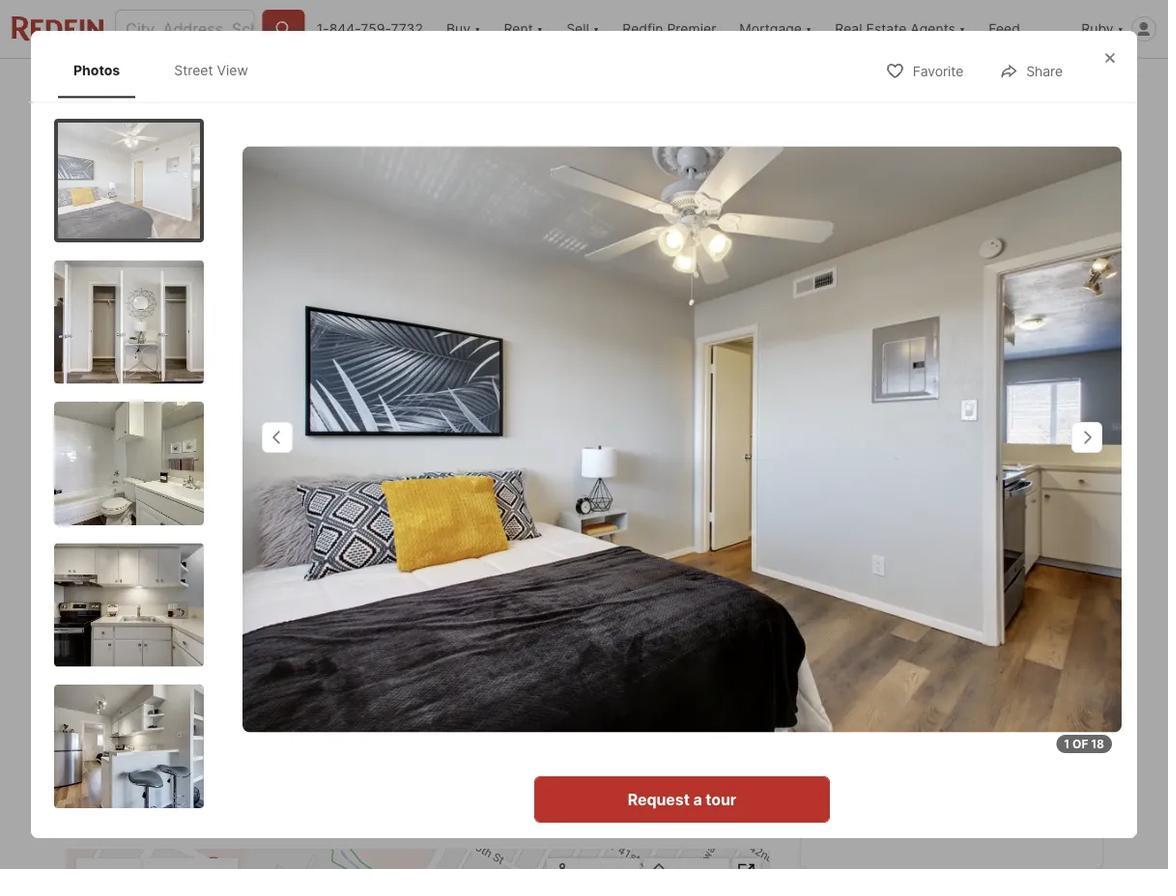 Task type: describe. For each thing, give the bounding box(es) containing it.
38th for 409 w 38th st unit 206 , austin , tx 78705
[[119, 573, 153, 592]]

x-out button
[[902, 64, 998, 104]]

/mo
[[140, 610, 183, 637]]

photos
[[1025, 505, 1070, 521]]

1-844-759-7732 link
[[317, 21, 423, 37]]

austin
[[248, 573, 294, 592]]

409 w 38th st unit 206
[[824, 605, 1043, 658]]

unit for 409 w 38th st unit 206
[[824, 634, 863, 658]]

1 , from the left
[[240, 573, 244, 592]]

w for 409 w 38th st unit 206
[[948, 605, 968, 629]]

1 of 18
[[1064, 737, 1105, 751]]

x-out
[[945, 77, 982, 93]]

view inside tab
[[217, 62, 248, 78]]

a/c
[[78, 706, 98, 721]]

share button inside request a tour dialog
[[983, 50, 1080, 90]]

206 for 409 w 38th st unit 206
[[867, 634, 906, 658]]

2 , from the left
[[294, 573, 298, 592]]

1 for 1 baths
[[312, 610, 323, 637]]

request a tour for bottom the request a tour button
[[628, 791, 737, 809]]

1 for 1 beds
[[229, 610, 240, 637]]

request a tour for the top the request a tour button
[[898, 698, 1006, 717]]

street view button
[[82, 494, 218, 533]]

420 sq ft
[[400, 610, 445, 659]]

favorite button
[[870, 50, 980, 90]]

x-
[[945, 77, 959, 93]]

share button down feed button
[[1006, 64, 1102, 104]]

409 w 38th st unit 206 , austin , tx 78705
[[66, 573, 372, 592]]

baths
[[312, 640, 354, 658]]

409 for 409 w 38th st unit 206 , austin , tx 78705
[[66, 573, 95, 592]]

street inside tab
[[174, 62, 213, 78]]

feed
[[989, 21, 1021, 37]]

18 photos button
[[963, 494, 1087, 533]]

tour for bottom the request a tour button
[[706, 791, 737, 809]]

patio/balcony
[[125, 706, 200, 721]]

78705
[[327, 573, 372, 592]]

tour for the top the request a tour button
[[975, 698, 1006, 717]]

search tab list
[[66, 59, 618, 109]]

1 baths
[[312, 610, 354, 658]]

redfin
[[623, 21, 664, 37]]

ft
[[424, 640, 439, 659]]

request for the top the request a tour button
[[898, 698, 960, 717]]



Task type: vqa. For each thing, say whether or not it's contained in the screenshot.
420
yes



Task type: locate. For each thing, give the bounding box(es) containing it.
206 inside 409 w 38th st unit 206
[[867, 634, 906, 658]]

18 inside request a tour dialog
[[1091, 737, 1105, 751]]

1
[[229, 610, 240, 637], [312, 610, 323, 637], [1064, 737, 1070, 751]]

1 horizontal spatial 206
[[867, 634, 906, 658]]

0 vertical spatial request a tour
[[898, 698, 1006, 717]]

sq
[[400, 640, 420, 659]]

tab list inside request a tour dialog
[[54, 43, 283, 98]]

0 horizontal spatial a
[[693, 791, 702, 809]]

0 vertical spatial request
[[898, 698, 960, 717]]

unit down contact
[[824, 634, 863, 658]]

share button
[[983, 50, 1080, 90], [1006, 64, 1102, 104]]

0 horizontal spatial street
[[125, 505, 165, 521]]

2 horizontal spatial 1
[[1064, 737, 1070, 751]]

1 vertical spatial street view
[[125, 505, 201, 521]]

0 vertical spatial 206
[[211, 573, 240, 592]]

out
[[959, 77, 982, 93]]

1 vertical spatial 409
[[904, 605, 944, 629]]

0 vertical spatial request a tour button
[[824, 684, 1080, 731]]

0 horizontal spatial request a tour
[[628, 791, 737, 809]]

1 for 1 of 18
[[1064, 737, 1070, 751]]

st inside 409 w 38th st unit 206
[[1022, 605, 1043, 629]]

menu bar
[[76, 859, 238, 870]]

1 beds
[[229, 610, 266, 658]]

1 left of
[[1064, 737, 1070, 751]]

feed button
[[977, 0, 1070, 58]]

1 horizontal spatial unit
[[824, 634, 863, 658]]

unit
[[177, 573, 207, 592], [824, 634, 863, 658]]

18
[[1006, 505, 1022, 521], [1091, 737, 1105, 751]]

request a tour button
[[824, 684, 1080, 731], [534, 777, 830, 823]]

1 horizontal spatial street
[[174, 62, 213, 78]]

2 tab from the left
[[352, 63, 483, 109]]

1 vertical spatial request a tour button
[[534, 777, 830, 823]]

1 up beds on the bottom
[[229, 610, 240, 637]]

request for bottom the request a tour button
[[628, 791, 690, 809]]

share
[[1027, 63, 1063, 79], [1049, 77, 1086, 93]]

1 vertical spatial request
[[628, 791, 690, 809]]

409 inside 409 w 38th st unit 206
[[904, 605, 944, 629]]

view down city, address, school, agent, zip search box
[[217, 62, 248, 78]]

1 vertical spatial w
[[948, 605, 968, 629]]

0 horizontal spatial tour
[[706, 791, 737, 809]]

request
[[898, 698, 960, 717], [628, 791, 690, 809]]

844-
[[329, 21, 361, 37]]

unit for 409 w 38th st unit 206 , austin , tx 78705
[[177, 573, 207, 592]]

1 vertical spatial 38th
[[973, 605, 1018, 629]]

photos tab
[[58, 46, 136, 94]]

420
[[400, 610, 445, 637]]

18 photos
[[1006, 505, 1070, 521]]

tour inside dialog
[[706, 791, 737, 809]]

206 left "austin"
[[211, 573, 240, 592]]

favorite
[[913, 63, 964, 79]]

1 inside 1 baths
[[312, 610, 323, 637]]

photos
[[73, 62, 120, 78]]

0 horizontal spatial request
[[628, 791, 690, 809]]

view up 409 w 38th st unit 206 , austin , tx 78705
[[168, 505, 201, 521]]

0 vertical spatial w
[[100, 573, 114, 592]]

18 right of
[[1091, 737, 1105, 751]]

w up $1,325
[[100, 573, 114, 592]]

759-
[[361, 21, 391, 37]]

beds
[[229, 640, 266, 658]]

0 horizontal spatial 38th
[[119, 573, 153, 592]]

0 horizontal spatial view
[[168, 505, 201, 521]]

1 horizontal spatial request a tour
[[898, 698, 1006, 717]]

38th for 409 w 38th st unit 206
[[973, 605, 1018, 629]]

street view for "tab list" containing photos
[[174, 62, 248, 78]]

0 horizontal spatial 1
[[229, 610, 240, 637]]

7732
[[391, 21, 423, 37]]

0 vertical spatial street view
[[174, 62, 248, 78]]

0 horizontal spatial 206
[[211, 573, 240, 592]]

, left tx
[[294, 573, 298, 592]]

1 tab from the left
[[220, 63, 352, 109]]

18 left photos
[[1006, 505, 1022, 521]]

w inside 409 w 38th st unit 206
[[948, 605, 968, 629]]

0 horizontal spatial w
[[100, 573, 114, 592]]

submit search image
[[274, 19, 294, 39]]

tour
[[975, 698, 1006, 717], [706, 791, 737, 809]]

price
[[66, 640, 103, 658]]

0 vertical spatial 409
[[66, 573, 95, 592]]

1 horizontal spatial view
[[217, 62, 248, 78]]

1 horizontal spatial ,
[[294, 573, 298, 592]]

1 vertical spatial street
[[125, 505, 165, 521]]

tab list
[[54, 43, 283, 98]]

$1,325
[[66, 610, 140, 637]]

request a tour
[[898, 698, 1006, 717], [628, 791, 737, 809]]

street view down city, address, school, agent, zip search box
[[174, 62, 248, 78]]

1 horizontal spatial st
[[1022, 605, 1043, 629]]

premier
[[667, 21, 716, 37]]

image image
[[66, 113, 792, 548], [800, 113, 1102, 327], [58, 122, 200, 238], [54, 260, 204, 384], [800, 334, 1102, 548], [54, 402, 204, 525], [54, 543, 204, 667], [54, 685, 204, 808]]

street view
[[174, 62, 248, 78], [125, 505, 201, 521]]

0 vertical spatial tour
[[975, 698, 1006, 717]]

, left "austin"
[[240, 573, 244, 592]]

tab list containing photos
[[54, 43, 283, 98]]

w for 409 w 38th st unit 206 , austin , tx 78705
[[100, 573, 114, 592]]

1 inside 1 beds
[[229, 610, 240, 637]]

0 vertical spatial street
[[174, 62, 213, 78]]

map entry image
[[672, 572, 769, 669]]

0 vertical spatial 18
[[1006, 505, 1022, 521]]

share button down 'feed'
[[983, 50, 1080, 90]]

0 vertical spatial 38th
[[119, 573, 153, 592]]

,
[[240, 573, 244, 592], [294, 573, 298, 592]]

street view tab
[[159, 46, 264, 94]]

contact
[[824, 605, 904, 629]]

206 for 409 w 38th st unit 206 , austin , tx 78705
[[211, 573, 240, 592]]

street view inside button
[[125, 505, 201, 521]]

request a tour dialog
[[31, 31, 1138, 839]]

street view inside tab
[[174, 62, 248, 78]]

409
[[66, 573, 95, 592], [904, 605, 944, 629]]

tx
[[302, 573, 322, 592]]

3 tab from the left
[[483, 63, 603, 109]]

street
[[174, 62, 213, 78], [125, 505, 165, 521]]

0 horizontal spatial unit
[[177, 573, 207, 592]]

0 horizontal spatial 18
[[1006, 505, 1022, 521]]

409 for 409 w 38th st unit 206
[[904, 605, 944, 629]]

18 inside button
[[1006, 505, 1022, 521]]

search
[[139, 78, 186, 94]]

206
[[211, 573, 240, 592], [867, 634, 906, 658]]

redfin premier
[[623, 21, 716, 37]]

unit inside 409 w 38th st unit 206
[[824, 634, 863, 658]]

1 horizontal spatial 1
[[312, 610, 323, 637]]

1 horizontal spatial 18
[[1091, 737, 1105, 751]]

request a tour inside dialog
[[628, 791, 737, 809]]

tab
[[220, 63, 352, 109], [352, 63, 483, 109], [483, 63, 603, 109]]

st for 409 w 38th st unit 206
[[1022, 605, 1043, 629]]

street view up 409 w 38th st unit 206 , austin , tx 78705
[[125, 505, 201, 521]]

of
[[1073, 737, 1089, 751]]

0 vertical spatial view
[[217, 62, 248, 78]]

st
[[157, 573, 173, 592], [1022, 605, 1043, 629]]

1 horizontal spatial request
[[898, 698, 960, 717]]

redfin premier button
[[611, 0, 728, 58]]

unit up /mo
[[177, 573, 207, 592]]

w
[[100, 573, 114, 592], [948, 605, 968, 629]]

206 down contact
[[867, 634, 906, 658]]

1 inside request a tour dialog
[[1064, 737, 1070, 751]]

1 vertical spatial 206
[[867, 634, 906, 658]]

1 vertical spatial st
[[1022, 605, 1043, 629]]

0 horizontal spatial st
[[157, 573, 173, 592]]

38th inside 409 w 38th st unit 206
[[973, 605, 1018, 629]]

1 horizontal spatial 38th
[[973, 605, 1018, 629]]

view
[[217, 62, 248, 78], [168, 505, 201, 521]]

1 vertical spatial view
[[168, 505, 201, 521]]

1 horizontal spatial w
[[948, 605, 968, 629]]

1 vertical spatial tour
[[706, 791, 737, 809]]

street view for street view button
[[125, 505, 201, 521]]

w right contact
[[948, 605, 968, 629]]

0 vertical spatial st
[[157, 573, 173, 592]]

1 horizontal spatial tour
[[975, 698, 1006, 717]]

0 vertical spatial unit
[[177, 573, 207, 592]]

1 vertical spatial request a tour
[[628, 791, 737, 809]]

request inside dialog
[[628, 791, 690, 809]]

1-844-759-7732
[[317, 21, 423, 37]]

share inside request a tour dialog
[[1027, 63, 1063, 79]]

1 horizontal spatial a
[[963, 698, 972, 717]]

1 horizontal spatial 409
[[904, 605, 944, 629]]

City, Address, School, Agent, ZIP search field
[[115, 10, 255, 48]]

view inside button
[[168, 505, 201, 521]]

0 vertical spatial a
[[963, 698, 972, 717]]

st for 409 w 38th st unit 206 , austin , tx 78705
[[157, 573, 173, 592]]

search link
[[101, 74, 186, 98]]

1 vertical spatial a
[[693, 791, 702, 809]]

street inside button
[[125, 505, 165, 521]]

38th
[[119, 573, 153, 592], [973, 605, 1018, 629]]

0 horizontal spatial ,
[[240, 573, 244, 592]]

1 vertical spatial unit
[[824, 634, 863, 658]]

0 horizontal spatial 409
[[66, 573, 95, 592]]

409 w 38th st unit 206 image
[[243, 146, 1122, 733]]

1 up baths
[[312, 610, 323, 637]]

a inside dialog
[[693, 791, 702, 809]]

a for bottom the request a tour button
[[693, 791, 702, 809]]

map region
[[55, 768, 797, 870]]

a for the top the request a tour button
[[963, 698, 972, 717]]

1 vertical spatial 18
[[1091, 737, 1105, 751]]

a
[[963, 698, 972, 717], [693, 791, 702, 809]]

1-
[[317, 21, 329, 37]]

$1,325 /mo price
[[66, 610, 183, 658]]



